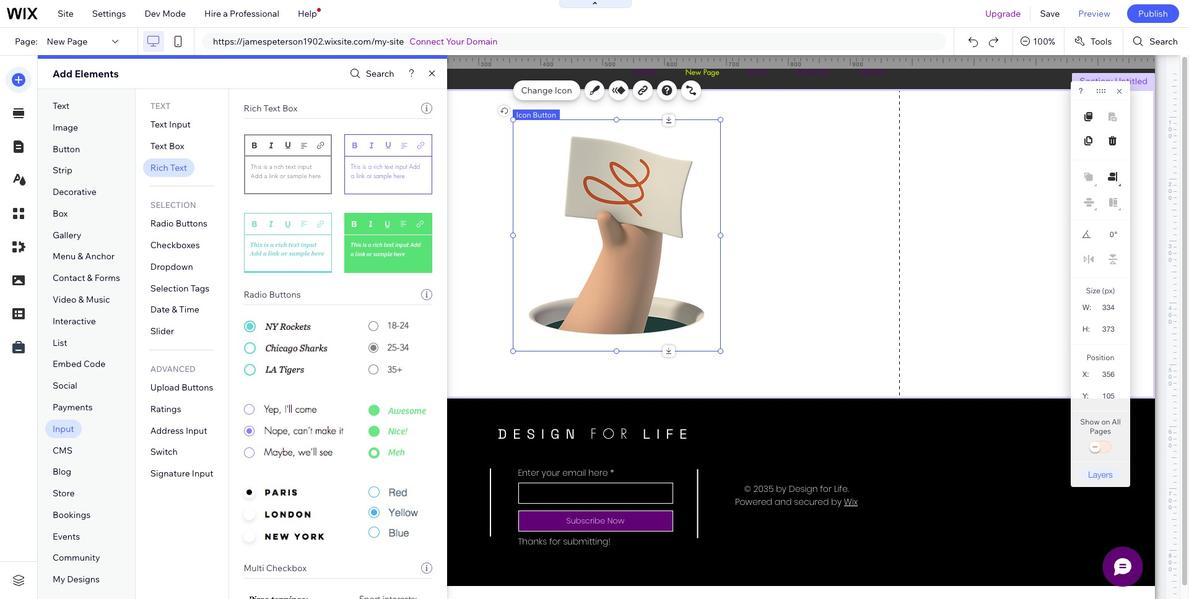 Task type: locate. For each thing, give the bounding box(es) containing it.
connect
[[410, 36, 444, 47]]

0 vertical spatial icon
[[555, 85, 572, 96]]

900
[[853, 61, 864, 68]]

page
[[67, 36, 88, 47]]

switch
[[150, 447, 178, 458]]

video
[[53, 294, 76, 305]]

0 vertical spatial buttons
[[176, 218, 207, 229]]

0 horizontal spatial button
[[53, 143, 80, 155]]

selection down the 'rich text'
[[150, 200, 196, 210]]

0 horizontal spatial rich
[[150, 162, 168, 173]]

2 horizontal spatial box
[[282, 103, 298, 114]]

box
[[282, 103, 298, 114], [169, 141, 184, 152], [53, 208, 68, 219]]

site
[[390, 36, 404, 47]]

0 vertical spatial selection
[[150, 200, 196, 210]]

1 horizontal spatial radio
[[244, 289, 267, 300]]

None text field
[[1098, 227, 1114, 243], [1095, 388, 1120, 405], [1098, 227, 1114, 243], [1095, 388, 1120, 405]]

search button down publish button
[[1124, 28, 1190, 55]]

& right video
[[78, 294, 84, 305]]

1 horizontal spatial box
[[169, 141, 184, 152]]

1 selection from the top
[[150, 200, 196, 210]]

social
[[53, 381, 77, 392]]

& right menu at the top
[[78, 251, 83, 262]]

& right date
[[172, 304, 177, 316]]

radio up checkboxes
[[150, 218, 174, 229]]

0 vertical spatial box
[[282, 103, 298, 114]]

0 vertical spatial search button
[[1124, 28, 1190, 55]]

icon
[[555, 85, 572, 96], [516, 110, 531, 120]]

& for date
[[172, 304, 177, 316]]

0 horizontal spatial icon
[[516, 110, 531, 120]]

radio right the tags
[[244, 289, 267, 300]]

radio buttons
[[150, 218, 207, 229], [244, 289, 301, 300]]

1 vertical spatial box
[[169, 141, 184, 152]]

1 vertical spatial selection
[[150, 283, 189, 294]]

image
[[53, 122, 78, 133]]

rich
[[244, 103, 262, 114], [150, 162, 168, 173]]

selection for selection
[[150, 200, 196, 210]]

0 horizontal spatial radio buttons
[[150, 218, 207, 229]]

selection
[[150, 200, 196, 210], [150, 283, 189, 294]]

upload buttons
[[150, 382, 213, 393]]

input right address
[[186, 425, 207, 437]]

& left forms
[[87, 273, 93, 284]]

settings
[[92, 8, 126, 19]]

cms
[[53, 445, 72, 456]]

input right signature
[[192, 468, 213, 480]]

text
[[53, 100, 69, 112], [150, 101, 171, 111], [264, 103, 281, 114], [150, 119, 167, 130], [150, 141, 167, 152], [170, 162, 187, 173]]

add elements
[[53, 68, 119, 80]]

icon down change
[[516, 110, 531, 120]]

signature input
[[150, 468, 213, 480]]

500
[[605, 61, 616, 68]]

rich for rich text
[[150, 162, 168, 173]]

1 horizontal spatial button
[[533, 110, 556, 120]]

?
[[1079, 87, 1083, 95]]

multi
[[244, 563, 264, 574]]

input
[[169, 119, 191, 130], [53, 424, 74, 435], [186, 425, 207, 437], [192, 468, 213, 480]]

bookings
[[53, 510, 91, 521]]

search down publish
[[1150, 36, 1178, 47]]

1 horizontal spatial rich
[[244, 103, 262, 114]]

input up text box
[[169, 119, 191, 130]]

300
[[481, 61, 492, 68]]

button down image
[[53, 143, 80, 155]]

embed code
[[53, 359, 105, 370]]

1 horizontal spatial icon
[[555, 85, 572, 96]]

checkbox
[[266, 563, 307, 574]]

size
[[1086, 286, 1101, 296]]

elements
[[75, 68, 119, 80]]

0 vertical spatial search
[[1150, 36, 1178, 47]]

1 vertical spatial icon
[[516, 110, 531, 120]]

&
[[78, 251, 83, 262], [87, 273, 93, 284], [78, 294, 84, 305], [172, 304, 177, 316]]

search down site
[[366, 68, 394, 79]]

upload
[[150, 382, 180, 393]]

mode
[[162, 8, 186, 19]]

0 horizontal spatial search button
[[347, 65, 394, 83]]

0 horizontal spatial radio
[[150, 218, 174, 229]]

icon right change
[[555, 85, 572, 96]]

embed
[[53, 359, 82, 370]]

buttons
[[176, 218, 207, 229], [269, 289, 301, 300], [182, 382, 213, 393]]

700
[[729, 61, 740, 68]]

blog
[[53, 467, 71, 478]]

None text field
[[1096, 299, 1120, 316], [1097, 321, 1120, 338], [1096, 366, 1120, 383], [1096, 299, 1120, 316], [1097, 321, 1120, 338], [1096, 366, 1120, 383]]

section: untitled
[[1080, 76, 1148, 87]]

0 horizontal spatial box
[[53, 208, 68, 219]]

radio
[[150, 218, 174, 229], [244, 289, 267, 300]]

switch
[[1089, 439, 1113, 457]]

menu
[[53, 251, 76, 262]]

1 horizontal spatial search
[[1150, 36, 1178, 47]]

x:
[[1083, 370, 1090, 379]]

list
[[53, 337, 67, 349]]

hire
[[205, 8, 221, 19]]

button down change icon
[[533, 110, 556, 120]]

button
[[533, 110, 556, 120], [53, 143, 80, 155]]

2 selection from the top
[[150, 283, 189, 294]]

selection down dropdown
[[150, 283, 189, 294]]

events
[[53, 531, 80, 542]]

selection tags
[[150, 283, 210, 294]]

0 horizontal spatial search
[[366, 68, 394, 79]]

input for address
[[186, 425, 207, 437]]

add
[[53, 68, 72, 80]]

all
[[1112, 418, 1121, 427]]

search button
[[1124, 28, 1190, 55], [347, 65, 394, 83]]

input up cms
[[53, 424, 74, 435]]

1 vertical spatial radio buttons
[[244, 289, 301, 300]]

change icon
[[521, 85, 572, 96]]

upgrade
[[986, 8, 1021, 19]]

search button down "https://jamespeterson1902.wixsite.com/my-site connect your domain"
[[347, 65, 394, 83]]

600
[[667, 61, 678, 68]]

forms
[[95, 273, 120, 284]]

community
[[53, 553, 100, 564]]

0 vertical spatial rich
[[244, 103, 262, 114]]

professional
[[230, 8, 279, 19]]

1 vertical spatial rich
[[150, 162, 168, 173]]

0 vertical spatial radio
[[150, 218, 174, 229]]

100%
[[1034, 36, 1056, 47]]

text input
[[150, 119, 191, 130]]

date & time
[[150, 304, 199, 316]]



Task type: vqa. For each thing, say whether or not it's contained in the screenshot.
left Theme
no



Task type: describe. For each thing, give the bounding box(es) containing it.
new
[[47, 36, 65, 47]]

dev
[[145, 8, 160, 19]]

https://jamespeterson1902.wixsite.com/my-
[[213, 36, 390, 47]]

domain
[[466, 36, 498, 47]]

layers button
[[1081, 468, 1121, 481]]

date
[[150, 304, 170, 316]]

size (px)
[[1086, 286, 1115, 296]]

& for video
[[78, 294, 84, 305]]

rich text box
[[244, 103, 298, 114]]

ratings
[[150, 404, 181, 415]]

your
[[446, 36, 464, 47]]

a
[[223, 8, 228, 19]]

change
[[521, 85, 553, 96]]

(px)
[[1103, 286, 1115, 296]]

400
[[543, 61, 554, 68]]

& for contact
[[87, 273, 93, 284]]

1 horizontal spatial search button
[[1124, 28, 1190, 55]]

multi checkbox
[[244, 563, 307, 574]]

selection for selection tags
[[150, 283, 189, 294]]

hire a professional
[[205, 8, 279, 19]]

contact & forms
[[53, 273, 120, 284]]

contact
[[53, 273, 85, 284]]

icon button
[[516, 110, 556, 120]]

show
[[1081, 418, 1100, 427]]

publish
[[1139, 8, 1168, 19]]

& for menu
[[78, 251, 83, 262]]

https://jamespeterson1902.wixsite.com/my-site connect your domain
[[213, 36, 498, 47]]

gallery
[[53, 230, 81, 241]]

1 vertical spatial radio
[[244, 289, 267, 300]]

new page
[[47, 36, 88, 47]]

publish button
[[1128, 4, 1180, 23]]

1 vertical spatial buttons
[[269, 289, 301, 300]]

signature
[[150, 468, 190, 480]]

position
[[1087, 353, 1115, 362]]

100% button
[[1014, 28, 1064, 55]]

decorative
[[53, 187, 97, 198]]

1 horizontal spatial radio buttons
[[244, 289, 301, 300]]

my designs
[[53, 574, 100, 586]]

w:
[[1083, 304, 1092, 312]]

code
[[84, 359, 105, 370]]

h:
[[1083, 325, 1090, 334]]

800
[[791, 61, 802, 68]]

? button
[[1079, 87, 1083, 95]]

address
[[150, 425, 184, 437]]

pages
[[1090, 427, 1112, 436]]

time
[[179, 304, 199, 316]]

tools
[[1091, 36, 1112, 47]]

store
[[53, 488, 75, 499]]

0 vertical spatial button
[[533, 110, 556, 120]]

preview button
[[1070, 0, 1120, 27]]

tags
[[191, 283, 210, 294]]

layers
[[1089, 470, 1113, 480]]

untitled
[[1115, 76, 1148, 87]]

address input
[[150, 425, 207, 437]]

section:
[[1080, 76, 1113, 87]]

input for signature
[[192, 468, 213, 480]]

interactive
[[53, 316, 96, 327]]

1 vertical spatial search button
[[347, 65, 394, 83]]

dropdown
[[150, 261, 193, 273]]

on
[[1102, 418, 1111, 427]]

1 vertical spatial button
[[53, 143, 80, 155]]

dev mode
[[145, 8, 186, 19]]

slider
[[150, 326, 174, 337]]

rich text
[[150, 162, 187, 173]]

2 vertical spatial buttons
[[182, 382, 213, 393]]

site
[[58, 8, 74, 19]]

advanced
[[150, 364, 196, 374]]

y:
[[1083, 392, 1089, 401]]

input for text
[[169, 119, 191, 130]]

save button
[[1031, 0, 1070, 27]]

designs
[[67, 574, 100, 586]]

menu & anchor
[[53, 251, 115, 262]]

text box
[[150, 141, 184, 152]]

music
[[86, 294, 110, 305]]

°
[[1115, 230, 1118, 239]]

help
[[298, 8, 317, 19]]

rich for rich text box
[[244, 103, 262, 114]]

tools button
[[1065, 28, 1123, 55]]

2 vertical spatial box
[[53, 208, 68, 219]]

video & music
[[53, 294, 110, 305]]

1 vertical spatial search
[[366, 68, 394, 79]]

preview
[[1079, 8, 1111, 19]]

anchor
[[85, 251, 115, 262]]

0 vertical spatial radio buttons
[[150, 218, 207, 229]]

my
[[53, 574, 65, 586]]



